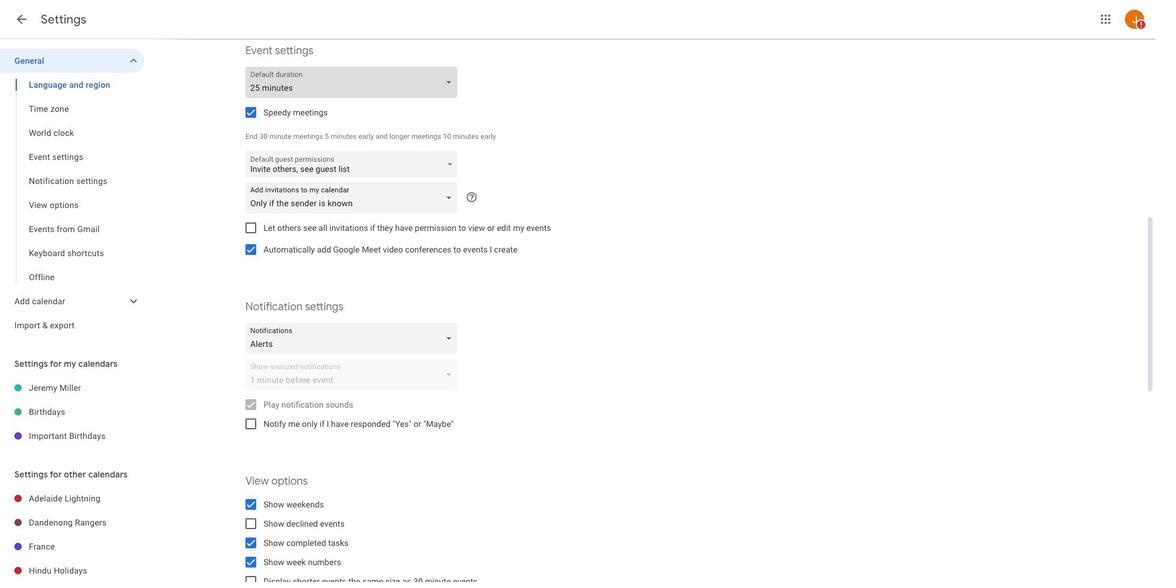 Task type: vqa. For each thing, say whether or not it's contained in the screenshot.
the left or
no



Task type: describe. For each thing, give the bounding box(es) containing it.
3 tree from the top
[[0, 487, 144, 583]]

go back image
[[14, 12, 29, 26]]

hindu holidays tree item
[[0, 559, 144, 583]]

adelaide lightning tree item
[[0, 487, 144, 511]]

general tree item
[[0, 49, 144, 73]]

important birthdays tree item
[[0, 424, 144, 448]]



Task type: locate. For each thing, give the bounding box(es) containing it.
None field
[[246, 67, 462, 98], [246, 182, 462, 214], [246, 323, 462, 355], [246, 67, 462, 98], [246, 182, 462, 214], [246, 323, 462, 355]]

2 vertical spatial tree
[[0, 487, 144, 583]]

1 vertical spatial tree
[[0, 376, 144, 448]]

0 vertical spatial tree
[[0, 49, 144, 338]]

heading
[[41, 12, 87, 27]]

2 tree from the top
[[0, 376, 144, 448]]

birthdays tree item
[[0, 400, 144, 424]]

1 tree from the top
[[0, 49, 144, 338]]

dandenong rangers tree item
[[0, 511, 144, 535]]

france tree item
[[0, 535, 144, 559]]

group
[[0, 73, 144, 290]]

jeremy miller tree item
[[0, 376, 144, 400]]

tree
[[0, 49, 144, 338], [0, 376, 144, 448], [0, 487, 144, 583]]



